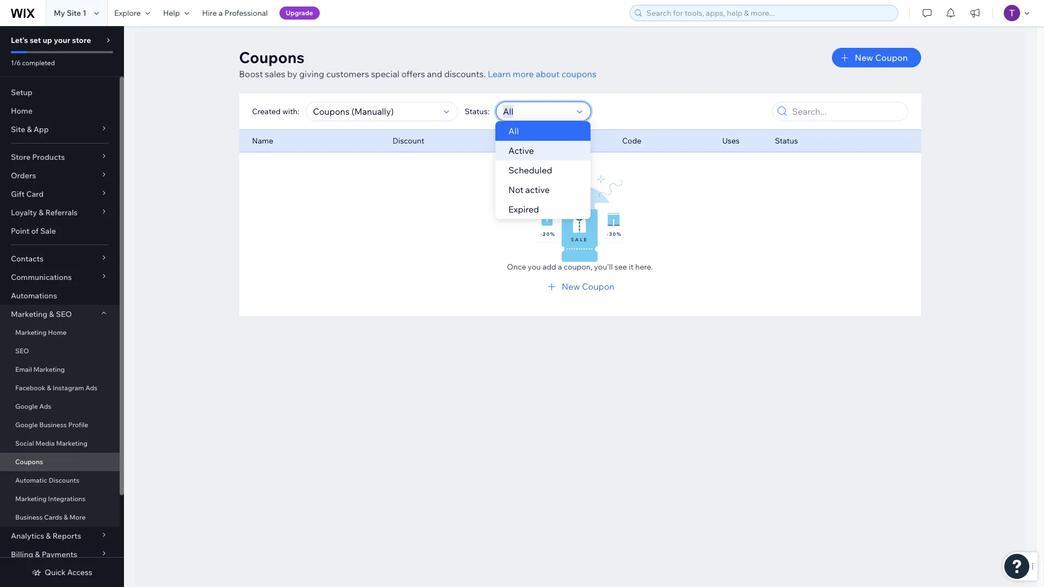 Task type: vqa. For each thing, say whether or not it's contained in the screenshot.
New in Button
yes



Task type: locate. For each thing, give the bounding box(es) containing it.
Search... field
[[789, 102, 905, 121]]

my
[[54, 8, 65, 18]]

0 vertical spatial a
[[219, 8, 223, 18]]

1 vertical spatial home
[[48, 329, 67, 337]]

coupons
[[562, 69, 597, 79]]

& right facebook
[[47, 384, 51, 392]]

boost
[[239, 69, 263, 79]]

a right "add"
[[558, 262, 562, 272]]

billing & payments
[[11, 550, 77, 560]]

0 vertical spatial new
[[855, 52, 874, 63]]

with:
[[283, 107, 300, 116]]

list box
[[496, 121, 591, 219]]

home down marketing & seo dropdown button
[[48, 329, 67, 337]]

marketing down "marketing & seo"
[[15, 329, 47, 337]]

marketing inside marketing integrations link
[[15, 495, 47, 503]]

0 horizontal spatial ads
[[39, 403, 51, 411]]

you'll
[[595, 262, 613, 272]]

marketing for integrations
[[15, 495, 47, 503]]

more
[[513, 69, 534, 79]]

home
[[11, 106, 33, 116], [48, 329, 67, 337]]

1
[[83, 8, 86, 18]]

marketing inside marketing home link
[[15, 329, 47, 337]]

site left 1
[[67, 8, 81, 18]]

sidebar element
[[0, 26, 124, 588]]

1 vertical spatial google
[[15, 421, 38, 429]]

analytics & reports button
[[0, 527, 120, 546]]

google for google ads
[[15, 403, 38, 411]]

& for reports
[[46, 532, 51, 541]]

list box containing all
[[496, 121, 591, 219]]

gift card button
[[0, 185, 120, 204]]

site
[[67, 8, 81, 18], [11, 125, 25, 134]]

0 horizontal spatial coupon
[[582, 281, 615, 292]]

upgrade
[[286, 9, 313, 17]]

& for payments
[[35, 550, 40, 560]]

sales
[[265, 69, 286, 79]]

coupons boost sales by giving customers special offers and discounts. learn more about coupons
[[239, 48, 597, 79]]

orders
[[11, 171, 36, 181]]

1 vertical spatial coupons
[[15, 458, 43, 466]]

cards
[[44, 514, 62, 522]]

business
[[39, 421, 67, 429], [15, 514, 43, 522]]

marketing down automatic
[[15, 495, 47, 503]]

uses
[[723, 136, 740, 146]]

quick
[[45, 568, 66, 578]]

& inside billing & payments dropdown button
[[35, 550, 40, 560]]

offers
[[402, 69, 425, 79]]

&
[[27, 125, 32, 134], [39, 208, 44, 218], [49, 310, 54, 319], [47, 384, 51, 392], [64, 514, 68, 522], [46, 532, 51, 541], [35, 550, 40, 560]]

1 vertical spatial new
[[562, 281, 581, 292]]

& inside loyalty & referrals popup button
[[39, 208, 44, 218]]

& for referrals
[[39, 208, 44, 218]]

sale
[[40, 226, 56, 236]]

business up social media marketing
[[39, 421, 67, 429]]

marketing inside marketing & seo dropdown button
[[11, 310, 47, 319]]

business up analytics
[[15, 514, 43, 522]]

marketing down 'automations'
[[11, 310, 47, 319]]

& inside marketing & seo dropdown button
[[49, 310, 54, 319]]

& left more
[[64, 514, 68, 522]]

once you add a coupon, you'll see it here.
[[507, 262, 653, 272]]

integrations
[[48, 495, 86, 503]]

help
[[163, 8, 180, 18]]

1 horizontal spatial new
[[855, 52, 874, 63]]

marketing for &
[[11, 310, 47, 319]]

new inside 'button'
[[855, 52, 874, 63]]

once
[[507, 262, 526, 272]]

ads up google business profile
[[39, 403, 51, 411]]

1 vertical spatial site
[[11, 125, 25, 134]]

& right billing on the left of page
[[35, 550, 40, 560]]

my site 1
[[54, 8, 86, 18]]

0 horizontal spatial new
[[562, 281, 581, 292]]

0 horizontal spatial site
[[11, 125, 25, 134]]

1 vertical spatial new coupon
[[562, 281, 615, 292]]

coupons inside coupons boost sales by giving customers special offers and discounts. learn more about coupons
[[239, 48, 305, 67]]

analytics & reports
[[11, 532, 81, 541]]

ads right instagram
[[86, 384, 97, 392]]

2 google from the top
[[15, 421, 38, 429]]

1/6
[[11, 59, 21, 67]]

0 horizontal spatial coupons
[[15, 458, 43, 466]]

marketing up 'facebook & instagram ads'
[[34, 366, 65, 374]]

store products button
[[0, 148, 120, 167]]

app
[[34, 125, 49, 134]]

& right loyalty
[[39, 208, 44, 218]]

& inside site & app popup button
[[27, 125, 32, 134]]

& left app
[[27, 125, 32, 134]]

0 vertical spatial google
[[15, 403, 38, 411]]

& inside 'business cards & more' link
[[64, 514, 68, 522]]

quick access button
[[32, 568, 92, 578]]

0 horizontal spatial new coupon
[[562, 281, 615, 292]]

new coupon for new coupon 'button'
[[855, 52, 909, 63]]

new coupon
[[855, 52, 909, 63], [562, 281, 615, 292]]

1 horizontal spatial home
[[48, 329, 67, 337]]

business cards & more
[[15, 514, 86, 522]]

code
[[623, 136, 642, 146]]

discounts
[[49, 477, 79, 485]]

coupons for coupons
[[15, 458, 43, 466]]

coupons up sales
[[239, 48, 305, 67]]

seo up marketing home link
[[56, 310, 72, 319]]

coupons up automatic
[[15, 458, 43, 466]]

0 horizontal spatial seo
[[15, 347, 29, 355]]

orders button
[[0, 167, 120, 185]]

1 vertical spatial a
[[558, 262, 562, 272]]

site left app
[[11, 125, 25, 134]]

marketing
[[11, 310, 47, 319], [15, 329, 47, 337], [34, 366, 65, 374], [56, 440, 87, 448], [15, 495, 47, 503]]

Search for tools, apps, help & more... field
[[644, 5, 895, 21]]

1 horizontal spatial coupons
[[239, 48, 305, 67]]

loyalty
[[11, 208, 37, 218]]

facebook
[[15, 384, 45, 392]]

coupon,
[[564, 262, 593, 272]]

0 vertical spatial business
[[39, 421, 67, 429]]

1 horizontal spatial a
[[558, 262, 562, 272]]

1 google from the top
[[15, 403, 38, 411]]

type
[[523, 136, 540, 146]]

coupons link
[[0, 453, 120, 472]]

google for google business profile
[[15, 421, 38, 429]]

0 vertical spatial home
[[11, 106, 33, 116]]

marketing down profile
[[56, 440, 87, 448]]

0 vertical spatial coupon
[[876, 52, 909, 63]]

1 horizontal spatial coupon
[[876, 52, 909, 63]]

ads
[[86, 384, 97, 392], [39, 403, 51, 411]]

coupon for new coupon 'button'
[[876, 52, 909, 63]]

hire
[[202, 8, 217, 18]]

not active
[[509, 184, 550, 195]]

& inside analytics & reports popup button
[[46, 532, 51, 541]]

new
[[855, 52, 874, 63], [562, 281, 581, 292]]

1 vertical spatial ads
[[39, 403, 51, 411]]

None field
[[310, 102, 441, 121], [500, 102, 574, 121], [310, 102, 441, 121], [500, 102, 574, 121]]

contacts button
[[0, 250, 120, 268]]

site inside popup button
[[11, 125, 25, 134]]

google business profile
[[15, 421, 88, 429]]

google up social
[[15, 421, 38, 429]]

0 horizontal spatial home
[[11, 106, 33, 116]]

new coupon inside 'button'
[[855, 52, 909, 63]]

communications
[[11, 273, 72, 282]]

expired
[[509, 204, 540, 215]]

marketing & seo
[[11, 310, 72, 319]]

discounts.
[[445, 69, 486, 79]]

0 vertical spatial new coupon
[[855, 52, 909, 63]]

and
[[427, 69, 443, 79]]

giving
[[299, 69, 325, 79]]

active
[[509, 145, 534, 156]]

coupons inside sidebar element
[[15, 458, 43, 466]]

google ads link
[[0, 398, 120, 416]]

a
[[219, 8, 223, 18], [558, 262, 562, 272]]

1 horizontal spatial new coupon
[[855, 52, 909, 63]]

home down setup at the left top of the page
[[11, 106, 33, 116]]

& inside facebook & instagram ads link
[[47, 384, 51, 392]]

1 horizontal spatial site
[[67, 8, 81, 18]]

0 vertical spatial coupons
[[239, 48, 305, 67]]

setup
[[11, 88, 33, 97]]

completed
[[22, 59, 55, 67]]

more
[[70, 514, 86, 522]]

coupon inside 'button'
[[876, 52, 909, 63]]

a right hire
[[219, 8, 223, 18]]

products
[[32, 152, 65, 162]]

& up marketing home link
[[49, 310, 54, 319]]

automations
[[11, 291, 57, 301]]

1 horizontal spatial seo
[[56, 310, 72, 319]]

seo up email
[[15, 347, 29, 355]]

1 vertical spatial coupon
[[582, 281, 615, 292]]

payments
[[42, 550, 77, 560]]

gift card
[[11, 189, 44, 199]]

active option
[[496, 141, 591, 161]]

1 horizontal spatial ads
[[86, 384, 97, 392]]

quick access
[[45, 568, 92, 578]]

& left reports on the bottom left of page
[[46, 532, 51, 541]]

google down facebook
[[15, 403, 38, 411]]

0 vertical spatial seo
[[56, 310, 72, 319]]



Task type: describe. For each thing, give the bounding box(es) containing it.
automations link
[[0, 287, 120, 305]]

marketing & seo button
[[0, 305, 120, 324]]

scheduled
[[509, 165, 553, 176]]

seo link
[[0, 342, 120, 361]]

learn more about coupons link
[[488, 69, 597, 79]]

your
[[54, 35, 70, 45]]

marketing inside social media marketing link
[[56, 440, 87, 448]]

google business profile link
[[0, 416, 120, 435]]

coupons for coupons boost sales by giving customers special offers and discounts. learn more about coupons
[[239, 48, 305, 67]]

new for new coupon link on the right top of page
[[562, 281, 581, 292]]

let's
[[11, 35, 28, 45]]

facebook & instagram ads
[[15, 384, 97, 392]]

automatic
[[15, 477, 47, 485]]

access
[[67, 568, 92, 578]]

0 vertical spatial ads
[[86, 384, 97, 392]]

facebook & instagram ads link
[[0, 379, 120, 398]]

special
[[371, 69, 400, 79]]

it
[[629, 262, 634, 272]]

up
[[43, 35, 52, 45]]

created
[[252, 107, 281, 116]]

& for app
[[27, 125, 32, 134]]

1 vertical spatial seo
[[15, 347, 29, 355]]

add
[[543, 262, 557, 272]]

learn
[[488, 69, 511, 79]]

marketing home link
[[0, 324, 120, 342]]

you
[[528, 262, 541, 272]]

automatic discounts link
[[0, 472, 120, 490]]

point
[[11, 226, 30, 236]]

setup link
[[0, 83, 120, 102]]

email marketing link
[[0, 361, 120, 379]]

social media marketing
[[15, 440, 87, 448]]

card
[[26, 189, 44, 199]]

new coupon for new coupon link on the right top of page
[[562, 281, 615, 292]]

loyalty & referrals
[[11, 208, 78, 218]]

new coupon button
[[833, 48, 922, 67]]

let's set up your store
[[11, 35, 91, 45]]

store
[[72, 35, 91, 45]]

billing & payments button
[[0, 546, 120, 564]]

help button
[[157, 0, 196, 26]]

1 vertical spatial business
[[15, 514, 43, 522]]

all option
[[496, 121, 591, 141]]

hire a professional link
[[196, 0, 275, 26]]

seo inside dropdown button
[[56, 310, 72, 319]]

marketing integrations
[[15, 495, 86, 503]]

new for new coupon 'button'
[[855, 52, 874, 63]]

& for instagram
[[47, 384, 51, 392]]

hire a professional
[[202, 8, 268, 18]]

google ads
[[15, 403, 51, 411]]

& for seo
[[49, 310, 54, 319]]

customers
[[326, 69, 369, 79]]

loyalty & referrals button
[[0, 204, 120, 222]]

home link
[[0, 102, 120, 120]]

explore
[[114, 8, 141, 18]]

new coupon link
[[546, 280, 615, 293]]

upgrade button
[[279, 7, 320, 20]]

communications button
[[0, 268, 120, 287]]

set
[[30, 35, 41, 45]]

by
[[287, 69, 297, 79]]

billing
[[11, 550, 33, 560]]

marketing for home
[[15, 329, 47, 337]]

email
[[15, 366, 32, 374]]

reports
[[53, 532, 81, 541]]

about
[[536, 69, 560, 79]]

social
[[15, 440, 34, 448]]

business cards & more link
[[0, 509, 120, 527]]

see
[[615, 262, 628, 272]]

marketing inside email marketing link
[[34, 366, 65, 374]]

social media marketing link
[[0, 435, 120, 453]]

0 vertical spatial site
[[67, 8, 81, 18]]

created with:
[[252, 107, 300, 116]]

site & app
[[11, 125, 49, 134]]

site & app button
[[0, 120, 120, 139]]

media
[[36, 440, 55, 448]]

instagram
[[53, 384, 84, 392]]

here.
[[636, 262, 653, 272]]

all
[[509, 126, 519, 137]]

contacts
[[11, 254, 44, 264]]

1/6 completed
[[11, 59, 55, 67]]

referrals
[[45, 208, 78, 218]]

marketing integrations link
[[0, 490, 120, 509]]

not
[[509, 184, 524, 195]]

coupon for new coupon link on the right top of page
[[582, 281, 615, 292]]

discount
[[393, 136, 425, 146]]

0 horizontal spatial a
[[219, 8, 223, 18]]

analytics
[[11, 532, 44, 541]]

profile
[[68, 421, 88, 429]]

professional
[[225, 8, 268, 18]]



